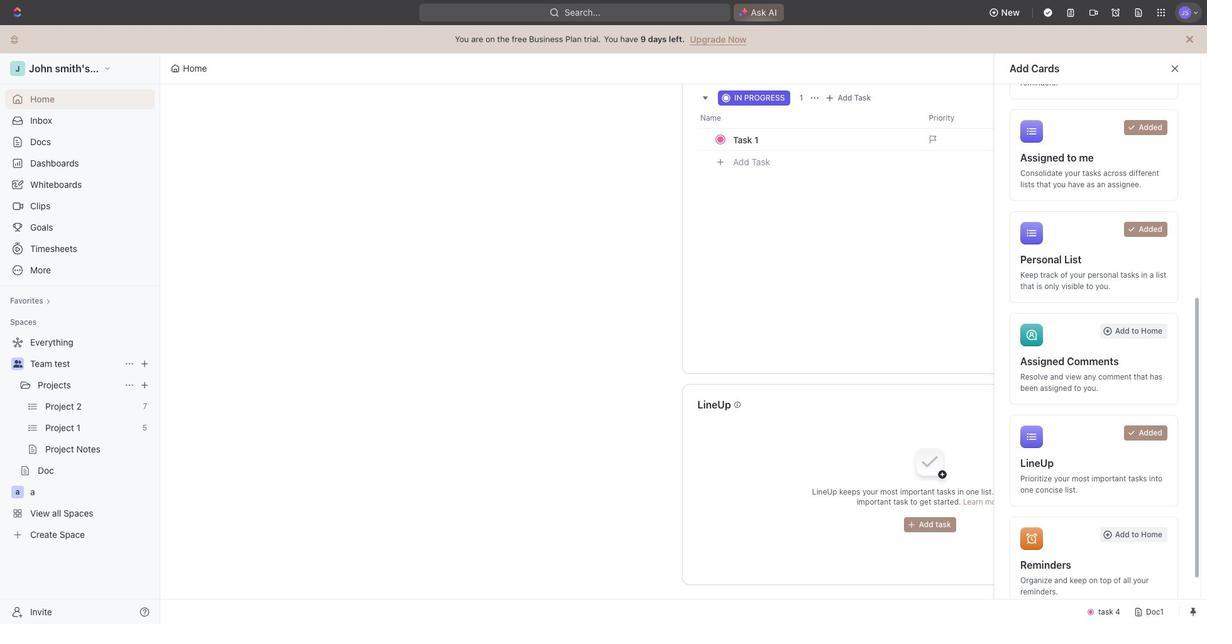 Task type: locate. For each thing, give the bounding box(es) containing it.
lineup image
[[1020, 426, 1043, 448]]

personal list image
[[1020, 222, 1043, 245]]

tree
[[5, 333, 155, 545]]

reminders image
[[1020, 528, 1043, 550]]

a, , element
[[11, 486, 24, 499]]

john smith's workspace, , element
[[10, 61, 25, 76]]

user group image
[[13, 360, 22, 368]]



Task type: describe. For each thing, give the bounding box(es) containing it.
assigned to me image
[[1020, 120, 1043, 143]]

assigned comments image
[[1020, 324, 1043, 346]]

sidebar navigation
[[0, 53, 163, 624]]

tree inside sidebar navigation
[[5, 333, 155, 545]]



Task type: vqa. For each thing, say whether or not it's contained in the screenshot.
alert
no



